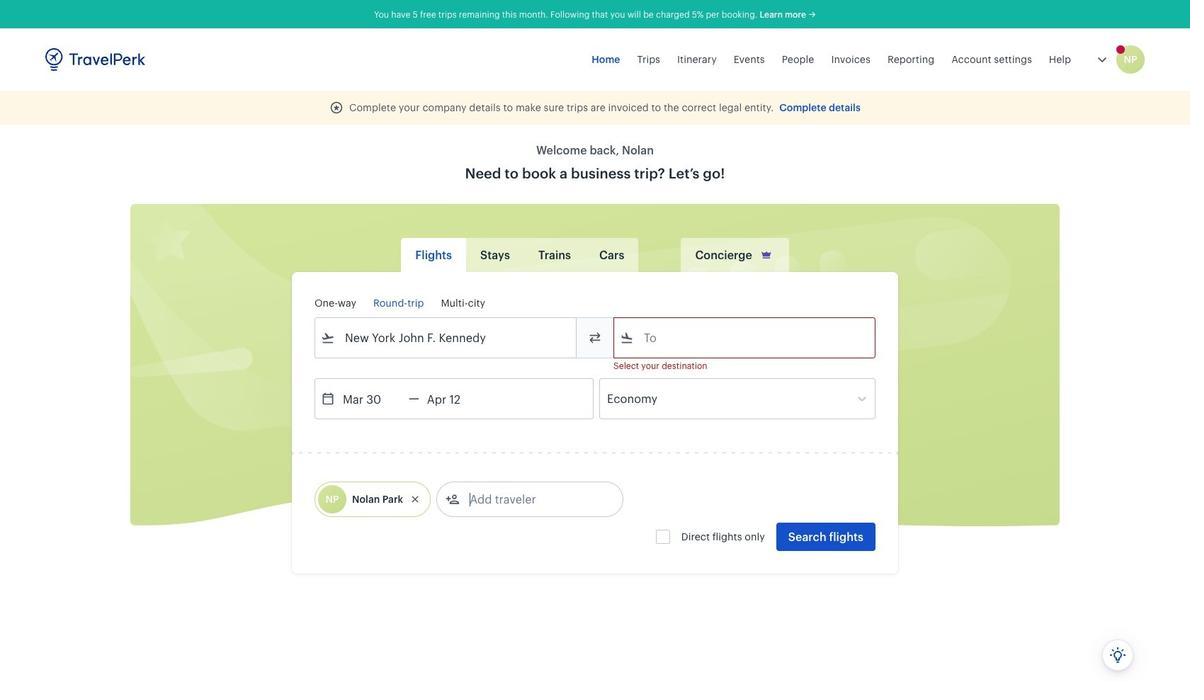 Task type: locate. For each thing, give the bounding box(es) containing it.
To search field
[[634, 327, 857, 349]]

Return text field
[[419, 379, 493, 419]]



Task type: describe. For each thing, give the bounding box(es) containing it.
Depart text field
[[335, 379, 409, 419]]

From search field
[[335, 327, 558, 349]]

Add traveler search field
[[460, 488, 608, 511]]



Task type: vqa. For each thing, say whether or not it's contained in the screenshot.
From "search field"
yes



